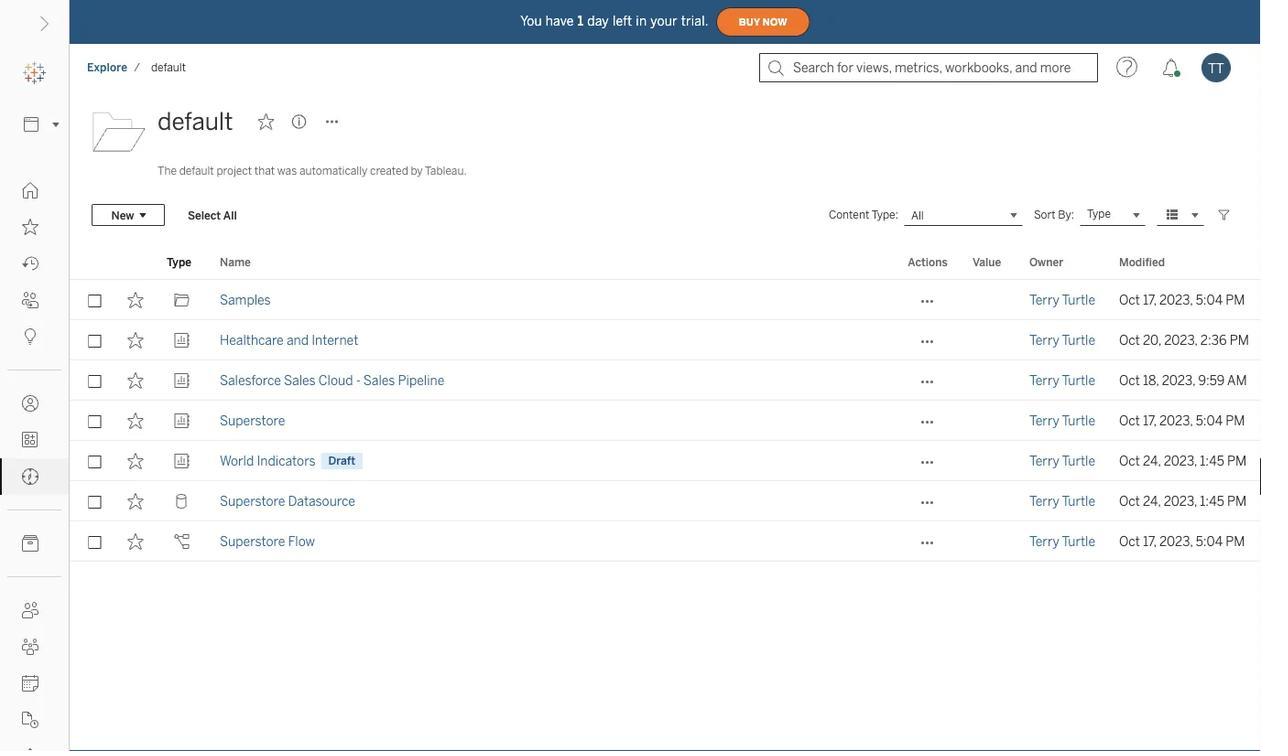 Task type: locate. For each thing, give the bounding box(es) containing it.
6 row from the top
[[70, 482, 1261, 522]]

5:04 for samples
[[1196, 293, 1223, 308]]

oct 17, 2023, 5:04 pm
[[1119, 293, 1245, 308], [1119, 414, 1245, 429], [1119, 534, 1245, 550]]

2 5:04 from the top
[[1196, 414, 1223, 429]]

0 vertical spatial oct 17, 2023, 5:04 pm
[[1119, 293, 1245, 308]]

1 terry from the top
[[1029, 293, 1060, 308]]

0 vertical spatial 5:04
[[1196, 293, 1223, 308]]

7 row from the top
[[70, 522, 1261, 562]]

2 terry from the top
[[1029, 333, 1060, 348]]

workbook image up workbook image
[[174, 373, 190, 389]]

3 cell from the top
[[962, 361, 1018, 401]]

cell for superstore
[[962, 401, 1018, 441]]

2 all from the left
[[911, 209, 924, 222]]

2 vertical spatial 5:04
[[1196, 534, 1223, 550]]

healthcare and internet
[[220, 333, 358, 348]]

2 cell from the top
[[962, 321, 1018, 361]]

terry turtle link for healthcare and internet
[[1029, 321, 1095, 361]]

4 row from the top
[[70, 401, 1261, 441]]

cloud
[[319, 373, 353, 388]]

3 oct 17, 2023, 5:04 pm from the top
[[1119, 534, 1245, 550]]

oct for healthcare and internet
[[1119, 333, 1140, 348]]

2 oct 17, 2023, 5:04 pm from the top
[[1119, 414, 1245, 429]]

content type:
[[829, 208, 898, 222]]

0 horizontal spatial sales
[[284, 373, 316, 388]]

3 superstore from the top
[[220, 534, 285, 550]]

content
[[829, 208, 869, 222]]

1 terry turtle from the top
[[1029, 293, 1095, 308]]

superstore left flow on the left of page
[[220, 534, 285, 550]]

3 5:04 from the top
[[1196, 534, 1223, 550]]

4 cell from the top
[[962, 401, 1018, 441]]

internet
[[312, 333, 358, 348]]

1 cell from the top
[[962, 280, 1018, 321]]

your
[[650, 14, 678, 29]]

1 17, from the top
[[1143, 293, 1157, 308]]

salesforce sales cloud - sales pipeline
[[220, 373, 444, 388]]

terry turtle
[[1029, 293, 1095, 308], [1029, 333, 1095, 348], [1029, 373, 1095, 388], [1029, 414, 1095, 429], [1029, 454, 1095, 469], [1029, 494, 1095, 509], [1029, 534, 1095, 550]]

select all
[[188, 209, 237, 222]]

buy
[[739, 16, 760, 28]]

1 horizontal spatial type
[[1087, 208, 1111, 221]]

row
[[70, 280, 1261, 321], [70, 321, 1261, 361], [70, 361, 1261, 401], [70, 401, 1261, 441], [70, 441, 1261, 482], [70, 482, 1261, 522], [70, 522, 1261, 562]]

row containing superstore datasource
[[70, 482, 1261, 522]]

2:36
[[1200, 333, 1227, 348]]

oct 17, 2023, 5:04 pm for samples
[[1119, 293, 1245, 308]]

pm for superstore datasource
[[1227, 494, 1247, 509]]

default right /
[[151, 61, 186, 74]]

world indicators
[[220, 454, 316, 469]]

0 vertical spatial 1:45
[[1200, 454, 1224, 469]]

world
[[220, 454, 254, 469]]

explore
[[87, 61, 127, 74]]

explore link
[[86, 60, 128, 75]]

type
[[1087, 208, 1111, 221], [167, 256, 191, 269]]

0 vertical spatial oct 24, 2023, 1:45 pm
[[1119, 454, 1247, 469]]

1 vertical spatial workbook image
[[174, 373, 190, 389]]

5 oct from the top
[[1119, 454, 1140, 469]]

terry turtle link for salesforce sales cloud - sales pipeline
[[1029, 361, 1095, 401]]

all right "type:"
[[911, 209, 924, 222]]

7 terry turtle link from the top
[[1029, 522, 1095, 562]]

cell for healthcare and internet
[[962, 321, 1018, 361]]

3 terry from the top
[[1029, 373, 1060, 388]]

24,
[[1143, 454, 1161, 469], [1143, 494, 1161, 509]]

1 workbook image from the top
[[174, 332, 190, 349]]

superstore flow
[[220, 534, 315, 550]]

terry for superstore flow
[[1029, 534, 1060, 550]]

1 vertical spatial oct 17, 2023, 5:04 pm
[[1119, 414, 1245, 429]]

1 horizontal spatial sales
[[363, 373, 395, 388]]

grid
[[70, 245, 1261, 752]]

terry turtle for superstore flow
[[1029, 534, 1095, 550]]

1 row from the top
[[70, 280, 1261, 321]]

grid containing samples
[[70, 245, 1261, 752]]

oct 24, 2023, 1:45 pm
[[1119, 454, 1247, 469], [1119, 494, 1247, 509]]

all inside button
[[223, 209, 237, 222]]

24, for 3rd "cell" from the bottom of the page
[[1143, 454, 1161, 469]]

1 oct 24, 2023, 1:45 pm from the top
[[1119, 454, 1247, 469]]

4 terry turtle link from the top
[[1029, 401, 1095, 441]]

1 vertical spatial 1:45
[[1200, 494, 1224, 509]]

2 sales from the left
[[363, 373, 395, 388]]

the
[[158, 164, 177, 178]]

turtle for superstore
[[1062, 414, 1095, 429]]

terry turtle for samples
[[1029, 293, 1095, 308]]

2023,
[[1159, 293, 1193, 308], [1164, 333, 1198, 348], [1162, 373, 1195, 388], [1159, 414, 1193, 429], [1164, 454, 1197, 469], [1164, 494, 1197, 509], [1159, 534, 1193, 550]]

1 oct 17, 2023, 5:04 pm from the top
[[1119, 293, 1245, 308]]

2 turtle from the top
[[1062, 333, 1095, 348]]

terry for superstore
[[1029, 414, 1060, 429]]

0 vertical spatial workbook image
[[174, 332, 190, 349]]

superstore inside "link"
[[220, 494, 285, 509]]

superstore inside "link"
[[220, 534, 285, 550]]

terry turtle link
[[1029, 280, 1095, 321], [1029, 321, 1095, 361], [1029, 361, 1095, 401], [1029, 401, 1095, 441], [1029, 441, 1095, 482], [1029, 482, 1095, 522], [1029, 522, 1095, 562]]

2 terry turtle link from the top
[[1029, 321, 1095, 361]]

0 vertical spatial type
[[1087, 208, 1111, 221]]

1 horizontal spatial all
[[911, 209, 924, 222]]

0 vertical spatial 24,
[[1143, 454, 1161, 469]]

flow image
[[174, 534, 190, 550]]

you have 1 day left in your trial.
[[520, 14, 709, 29]]

0 vertical spatial 17,
[[1143, 293, 1157, 308]]

2 vertical spatial oct 17, 2023, 5:04 pm
[[1119, 534, 1245, 550]]

turtle for healthcare and internet
[[1062, 333, 1095, 348]]

1 turtle from the top
[[1062, 293, 1095, 308]]

terry turtle for superstore datasource
[[1029, 494, 1095, 509]]

default right the on the left top
[[179, 164, 214, 178]]

6 turtle from the top
[[1062, 494, 1095, 509]]

turtle for salesforce sales cloud - sales pipeline
[[1062, 373, 1095, 388]]

turtle
[[1062, 293, 1095, 308], [1062, 333, 1095, 348], [1062, 373, 1095, 388], [1062, 414, 1095, 429], [1062, 454, 1095, 469], [1062, 494, 1095, 509], [1062, 534, 1095, 550]]

terry turtle for salesforce sales cloud - sales pipeline
[[1029, 373, 1095, 388]]

5:04
[[1196, 293, 1223, 308], [1196, 414, 1223, 429], [1196, 534, 1223, 550]]

2 superstore from the top
[[220, 494, 285, 509]]

1 superstore from the top
[[220, 414, 285, 429]]

list view image
[[1164, 207, 1181, 223]]

2 row from the top
[[70, 321, 1261, 361]]

tableau.
[[425, 164, 467, 178]]

1:45
[[1200, 454, 1224, 469], [1200, 494, 1224, 509]]

3 17, from the top
[[1143, 534, 1157, 550]]

1 sales from the left
[[284, 373, 316, 388]]

oct for salesforce sales cloud - sales pipeline
[[1119, 373, 1140, 388]]

1 vertical spatial 24,
[[1143, 494, 1161, 509]]

1 vertical spatial oct 24, 2023, 1:45 pm
[[1119, 494, 1247, 509]]

0 vertical spatial superstore
[[220, 414, 285, 429]]

by:
[[1058, 208, 1074, 222]]

workbook image down project icon
[[174, 332, 190, 349]]

created
[[370, 164, 408, 178]]

healthcare
[[220, 333, 284, 348]]

1 all from the left
[[223, 209, 237, 222]]

was
[[277, 164, 297, 178]]

0 vertical spatial default
[[151, 61, 186, 74]]

workbook image down workbook image
[[174, 453, 190, 470]]

6 oct from the top
[[1119, 494, 1140, 509]]

1 vertical spatial superstore
[[220, 494, 285, 509]]

2 vertical spatial superstore
[[220, 534, 285, 550]]

2 1:45 from the top
[[1200, 494, 1224, 509]]

4 oct from the top
[[1119, 414, 1140, 429]]

17,
[[1143, 293, 1157, 308], [1143, 414, 1157, 429], [1143, 534, 1157, 550]]

6 terry turtle from the top
[[1029, 494, 1095, 509]]

6 terry from the top
[[1029, 494, 1060, 509]]

terry turtle link for superstore flow
[[1029, 522, 1095, 562]]

3 oct from the top
[[1119, 373, 1140, 388]]

row containing healthcare and internet
[[70, 321, 1261, 361]]

5 row from the top
[[70, 441, 1261, 482]]

superstore
[[220, 414, 285, 429], [220, 494, 285, 509], [220, 534, 285, 550]]

2 24, from the top
[[1143, 494, 1161, 509]]

2 17, from the top
[[1143, 414, 1157, 429]]

superstore for superstore flow
[[220, 534, 285, 550]]

3 terry turtle from the top
[[1029, 373, 1095, 388]]

default up the on the left top
[[158, 108, 233, 136]]

superstore flow link
[[220, 522, 315, 562]]

sort
[[1034, 208, 1056, 222]]

1 terry turtle link from the top
[[1029, 280, 1095, 321]]

workbook image
[[174, 332, 190, 349], [174, 373, 190, 389], [174, 453, 190, 470]]

type right the by:
[[1087, 208, 1111, 221]]

row group
[[70, 280, 1261, 562]]

3 turtle from the top
[[1062, 373, 1095, 388]]

all inside popup button
[[911, 209, 924, 222]]

all
[[223, 209, 237, 222], [911, 209, 924, 222]]

actions
[[908, 256, 948, 269]]

name
[[220, 256, 251, 269]]

5:04 for superstore
[[1196, 414, 1223, 429]]

2 oct from the top
[[1119, 333, 1140, 348]]

left
[[613, 14, 632, 29]]

pm for superstore
[[1226, 414, 1245, 429]]

pm for samples
[[1226, 293, 1245, 308]]

row containing samples
[[70, 280, 1261, 321]]

2023, for healthcare and internet
[[1164, 333, 1198, 348]]

2 terry turtle from the top
[[1029, 333, 1095, 348]]

sales right "-"
[[363, 373, 395, 388]]

oct
[[1119, 293, 1140, 308], [1119, 333, 1140, 348], [1119, 373, 1140, 388], [1119, 414, 1140, 429], [1119, 454, 1140, 469], [1119, 494, 1140, 509], [1119, 534, 1140, 550]]

pm
[[1226, 293, 1245, 308], [1230, 333, 1249, 348], [1226, 414, 1245, 429], [1227, 454, 1247, 469], [1227, 494, 1247, 509], [1226, 534, 1245, 550]]

workbook image
[[174, 413, 190, 430]]

superstore link
[[220, 401, 285, 441]]

7 terry turtle from the top
[[1029, 534, 1095, 550]]

7 cell from the top
[[962, 522, 1018, 562]]

cell for superstore flow
[[962, 522, 1018, 562]]

am
[[1227, 373, 1247, 388]]

4 terry from the top
[[1029, 414, 1060, 429]]

samples link
[[220, 280, 271, 321]]

3 terry turtle link from the top
[[1029, 361, 1095, 401]]

1 24, from the top
[[1143, 454, 1161, 469]]

you
[[520, 14, 542, 29]]

20,
[[1143, 333, 1161, 348]]

superstore down world indicators link at the bottom left of the page
[[220, 494, 285, 509]]

oct 24, 2023, 1:45 pm for terry turtle link corresponding to superstore datasource
[[1119, 494, 1247, 509]]

6 cell from the top
[[962, 482, 1018, 522]]

all right select
[[223, 209, 237, 222]]

4 turtle from the top
[[1062, 414, 1095, 429]]

1 vertical spatial 17,
[[1143, 414, 1157, 429]]

5 terry turtle link from the top
[[1029, 441, 1095, 482]]

type up project icon
[[167, 256, 191, 269]]

6 terry turtle link from the top
[[1029, 482, 1095, 522]]

owner
[[1029, 256, 1063, 269]]

salesforce sales cloud - sales pipeline link
[[220, 361, 444, 401]]

have
[[546, 14, 574, 29]]

1:45 for "cell" related to superstore datasource
[[1200, 494, 1224, 509]]

1 5:04 from the top
[[1196, 293, 1223, 308]]

1 vertical spatial 5:04
[[1196, 414, 1223, 429]]

0 horizontal spatial type
[[167, 256, 191, 269]]

sales
[[284, 373, 316, 388], [363, 373, 395, 388]]

superstore down salesforce
[[220, 414, 285, 429]]

1 oct from the top
[[1119, 293, 1140, 308]]

project image
[[92, 103, 147, 158]]

terry
[[1029, 293, 1060, 308], [1029, 333, 1060, 348], [1029, 373, 1060, 388], [1029, 414, 1060, 429], [1029, 454, 1060, 469], [1029, 494, 1060, 509], [1029, 534, 1060, 550]]

workbook image for salesforce sales cloud - sales pipeline
[[174, 373, 190, 389]]

healthcare and internet link
[[220, 321, 358, 361]]

7 terry from the top
[[1029, 534, 1060, 550]]

and
[[287, 333, 309, 348]]

9:59
[[1198, 373, 1225, 388]]

automatically
[[299, 164, 368, 178]]

5 terry from the top
[[1029, 454, 1060, 469]]

2 workbook image from the top
[[174, 373, 190, 389]]

oct for samples
[[1119, 293, 1140, 308]]

terry turtle link for samples
[[1029, 280, 1095, 321]]

7 turtle from the top
[[1062, 534, 1095, 550]]

1 1:45 from the top
[[1200, 454, 1224, 469]]

-
[[356, 373, 361, 388]]

terry turtle for superstore
[[1029, 414, 1095, 429]]

7 oct from the top
[[1119, 534, 1140, 550]]

2 vertical spatial 17,
[[1143, 534, 1157, 550]]

sales left cloud
[[284, 373, 316, 388]]

row containing superstore flow
[[70, 522, 1261, 562]]

default
[[151, 61, 186, 74], [158, 108, 233, 136], [179, 164, 214, 178]]

2 vertical spatial workbook image
[[174, 453, 190, 470]]

cell
[[962, 280, 1018, 321], [962, 321, 1018, 361], [962, 361, 1018, 401], [962, 401, 1018, 441], [962, 441, 1018, 482], [962, 482, 1018, 522], [962, 522, 1018, 562]]

2 oct 24, 2023, 1:45 pm from the top
[[1119, 494, 1247, 509]]

3 row from the top
[[70, 361, 1261, 401]]

0 horizontal spatial all
[[223, 209, 237, 222]]

modified
[[1119, 256, 1165, 269]]

4 terry turtle from the top
[[1029, 414, 1095, 429]]



Task type: vqa. For each thing, say whether or not it's contained in the screenshot.
1:45
yes



Task type: describe. For each thing, give the bounding box(es) containing it.
row group containing samples
[[70, 280, 1261, 562]]

pm for healthcare and internet
[[1230, 333, 1249, 348]]

/
[[134, 61, 140, 74]]

5 cell from the top
[[962, 441, 1018, 482]]

2023, for superstore
[[1159, 414, 1193, 429]]

17, for superstore flow
[[1143, 534, 1157, 550]]

select
[[188, 209, 221, 222]]

world indicators link
[[220, 441, 316, 482]]

buy now button
[[716, 7, 810, 37]]

type button
[[1080, 204, 1146, 226]]

in
[[636, 14, 647, 29]]

new
[[111, 209, 134, 222]]

that
[[254, 164, 275, 178]]

datasource
[[288, 494, 355, 509]]

superstore datasource
[[220, 494, 355, 509]]

navigation panel element
[[0, 55, 69, 752]]

workbook image for healthcare and internet
[[174, 332, 190, 349]]

2023, for samples
[[1159, 293, 1193, 308]]

2 vertical spatial default
[[179, 164, 214, 178]]

new button
[[92, 204, 165, 226]]

1:45 for 3rd "cell" from the bottom of the page
[[1200, 454, 1224, 469]]

project
[[217, 164, 252, 178]]

5 terry turtle from the top
[[1029, 454, 1095, 469]]

project image
[[174, 292, 190, 309]]

terry turtle link for superstore
[[1029, 401, 1095, 441]]

turtle for samples
[[1062, 293, 1095, 308]]

1 vertical spatial type
[[167, 256, 191, 269]]

now
[[763, 16, 787, 28]]

row containing salesforce sales cloud - sales pipeline
[[70, 361, 1261, 401]]

superstore for superstore
[[220, 414, 285, 429]]

2023, for superstore flow
[[1159, 534, 1193, 550]]

terry for salesforce sales cloud - sales pipeline
[[1029, 373, 1060, 388]]

17, for samples
[[1143, 293, 1157, 308]]

flow
[[288, 534, 315, 550]]

oct 20, 2023, 2:36 pm
[[1119, 333, 1249, 348]]

superstore datasource link
[[220, 482, 355, 522]]

pm for superstore flow
[[1226, 534, 1245, 550]]

select all button
[[176, 204, 249, 226]]

type inside popup button
[[1087, 208, 1111, 221]]

by
[[411, 164, 423, 178]]

18,
[[1143, 373, 1159, 388]]

oct 24, 2023, 1:45 pm for 5th terry turtle link from the top of the page
[[1119, 454, 1247, 469]]

all button
[[904, 204, 1023, 226]]

the default project that was automatically created by tableau.
[[158, 164, 467, 178]]

terry turtle for healthcare and internet
[[1029, 333, 1095, 348]]

superstore for superstore datasource
[[220, 494, 285, 509]]

main navigation. press the up and down arrow keys to access links. element
[[0, 172, 69, 752]]

17, for superstore
[[1143, 414, 1157, 429]]

1 vertical spatial default
[[158, 108, 233, 136]]

terry for healthcare and internet
[[1029, 333, 1060, 348]]

cell for salesforce sales cloud - sales pipeline
[[962, 361, 1018, 401]]

samples
[[220, 293, 271, 308]]

sort by:
[[1034, 208, 1074, 222]]

explore /
[[87, 61, 140, 74]]

oct for superstore datasource
[[1119, 494, 1140, 509]]

indicators
[[257, 454, 316, 469]]

turtle for superstore datasource
[[1062, 494, 1095, 509]]

2023, for salesforce sales cloud - sales pipeline
[[1162, 373, 1195, 388]]

row containing world indicators
[[70, 441, 1261, 482]]

salesforce
[[220, 373, 281, 388]]

cell for samples
[[962, 280, 1018, 321]]

draft
[[328, 455, 355, 468]]

turtle for superstore flow
[[1062, 534, 1095, 550]]

row containing superstore
[[70, 401, 1261, 441]]

5 turtle from the top
[[1062, 454, 1095, 469]]

cell for superstore datasource
[[962, 482, 1018, 522]]

oct for superstore flow
[[1119, 534, 1140, 550]]

pipeline
[[398, 373, 444, 388]]

oct for superstore
[[1119, 414, 1140, 429]]

terry for superstore datasource
[[1029, 494, 1060, 509]]

oct 17, 2023, 5:04 pm for superstore flow
[[1119, 534, 1245, 550]]

5:04 for superstore flow
[[1196, 534, 1223, 550]]

1
[[578, 14, 584, 29]]

trial.
[[681, 14, 709, 29]]

default element
[[146, 61, 191, 74]]

day
[[587, 14, 609, 29]]

3 workbook image from the top
[[174, 453, 190, 470]]

type:
[[872, 208, 898, 222]]

data source image
[[174, 494, 190, 510]]

terry for samples
[[1029, 293, 1060, 308]]

terry turtle link for superstore datasource
[[1029, 482, 1095, 522]]

Search for views, metrics, workbooks, and more text field
[[759, 53, 1098, 82]]

buy now
[[739, 16, 787, 28]]

24, for "cell" related to superstore datasource
[[1143, 494, 1161, 509]]

oct 18, 2023, 9:59 am
[[1119, 373, 1247, 388]]

2023, for superstore datasource
[[1164, 494, 1197, 509]]

value
[[973, 256, 1001, 269]]

oct 17, 2023, 5:04 pm for superstore
[[1119, 414, 1245, 429]]



